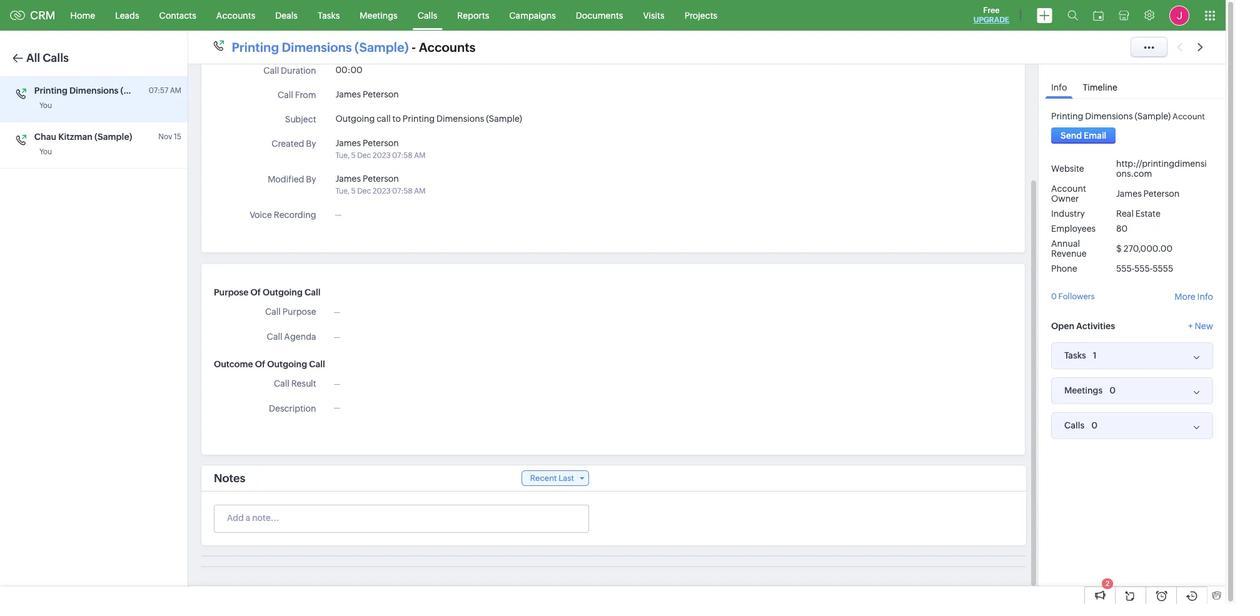 Task type: describe. For each thing, give the bounding box(es) containing it.
(sample) for printing dimensions (sample) - accounts
[[355, 40, 409, 54]]

call up call purpose
[[305, 288, 321, 298]]

270,000.00
[[1124, 244, 1173, 254]]

5 for created by
[[351, 151, 356, 160]]

+
[[1189, 321, 1193, 331]]

chau kitzman (sample)
[[34, 132, 132, 142]]

outcome
[[214, 360, 253, 370]]

dimensions for printing dimensions (sample)
[[69, 86, 119, 96]]

annual revenue
[[1052, 239, 1087, 259]]

projects link
[[675, 0, 728, 30]]

crm link
[[10, 9, 55, 22]]

more info
[[1175, 292, 1214, 302]]

james peterson tue, 5 dec 2023 07:58 am for created by
[[336, 138, 426, 160]]

recording
[[274, 210, 316, 220]]

0 for meetings
[[1110, 386, 1116, 396]]

modified by
[[268, 175, 316, 185]]

visits
[[643, 10, 665, 20]]

1 555- from the left
[[1117, 264, 1135, 274]]

notes
[[214, 472, 245, 485]]

2
[[1106, 580, 1110, 588]]

from
[[295, 90, 316, 100]]

printing dimensions (sample) link for printing dimensions (sample) account
[[1052, 111, 1171, 121]]

5555
[[1153, 264, 1174, 274]]

info link
[[1045, 74, 1074, 99]]

timeline link
[[1077, 74, 1124, 98]]

outgoing call to printing dimensions (sample)
[[336, 114, 522, 124]]

recent
[[530, 474, 557, 484]]

open activities
[[1052, 321, 1115, 331]]

call for call result
[[274, 379, 290, 389]]

0 followers
[[1052, 292, 1095, 302]]

dimensions for printing dimensions (sample) - accounts
[[282, 40, 352, 54]]

all
[[26, 51, 40, 64]]

free upgrade
[[974, 6, 1010, 24]]

Add a note... field
[[215, 512, 588, 525]]

2 vertical spatial calls
[[1065, 421, 1085, 431]]

call duration
[[264, 66, 316, 76]]

purpose of outgoing call
[[214, 288, 321, 298]]

phone
[[1052, 264, 1078, 274]]

1 horizontal spatial calls
[[418, 10, 437, 20]]

search element
[[1060, 0, 1086, 31]]

1
[[1093, 351, 1097, 361]]

07:57 am
[[149, 86, 181, 95]]

am for created by
[[414, 151, 426, 160]]

documents link
[[566, 0, 633, 30]]

subject
[[285, 114, 316, 124]]

0 for calls
[[1092, 421, 1098, 431]]

documents
[[576, 10, 623, 20]]

nov
[[158, 133, 172, 141]]

projects
[[685, 10, 718, 20]]

call from
[[278, 90, 316, 100]]

to
[[393, 114, 401, 124]]

555-555-5555
[[1117, 264, 1174, 274]]

deals link
[[265, 0, 308, 30]]

-
[[412, 40, 416, 54]]

1 horizontal spatial info
[[1198, 292, 1214, 302]]

call agenda
[[267, 332, 316, 342]]

agenda
[[284, 332, 316, 342]]

activities
[[1077, 321, 1115, 331]]

1 vertical spatial account
[[1052, 184, 1086, 194]]

of for purpose
[[250, 288, 261, 298]]

printing for printing dimensions (sample)
[[34, 86, 67, 96]]

meetings link
[[350, 0, 408, 30]]

printing for printing dimensions (sample) account
[[1052, 111, 1084, 121]]

2023 for modified by
[[373, 187, 391, 196]]

by for created by
[[306, 139, 316, 149]]

call result
[[274, 379, 316, 389]]

more
[[1175, 292, 1196, 302]]

0 vertical spatial outgoing
[[336, 114, 375, 124]]

new
[[1195, 321, 1214, 331]]

created by
[[272, 139, 316, 149]]

accounts inside accounts link
[[216, 10, 255, 20]]

0 horizontal spatial purpose
[[214, 288, 249, 298]]

previous record image
[[1177, 43, 1183, 51]]

tasks link
[[308, 0, 350, 30]]

http://printingdimensi ons.com
[[1117, 159, 1207, 179]]

james right modified by
[[336, 174, 361, 184]]

home
[[70, 10, 95, 20]]

upgrade
[[974, 16, 1010, 24]]

industry
[[1052, 209, 1085, 219]]

campaigns link
[[499, 0, 566, 30]]

outcome of outgoing call
[[214, 360, 325, 370]]

james peterson for call
[[336, 89, 399, 99]]

0 horizontal spatial calls
[[43, 51, 69, 64]]

open
[[1052, 321, 1075, 331]]

80
[[1117, 224, 1128, 234]]

1 vertical spatial accounts
[[419, 40, 476, 54]]

call for call agenda
[[267, 332, 282, 342]]

by for modified by
[[306, 175, 316, 185]]

2023 for created by
[[373, 151, 391, 160]]

contacts
[[159, 10, 196, 20]]

http://printingdimensi
[[1117, 159, 1207, 169]]

create menu element
[[1030, 0, 1060, 30]]

result
[[291, 379, 316, 389]]

dec for modified by
[[357, 187, 371, 196]]



Task type: locate. For each thing, give the bounding box(es) containing it.
1 5 from the top
[[351, 151, 356, 160]]

call for call duration
[[264, 66, 279, 76]]

0 horizontal spatial james peterson
[[336, 89, 399, 99]]

james peterson for estate
[[1117, 189, 1180, 199]]

of for outcome
[[255, 360, 265, 370]]

1 vertical spatial james peterson
[[1117, 189, 1180, 199]]

(sample) for printing dimensions (sample)
[[120, 86, 158, 96]]

owner
[[1052, 194, 1079, 204]]

real
[[1117, 209, 1134, 219]]

1 vertical spatial purpose
[[283, 307, 316, 317]]

visits link
[[633, 0, 675, 30]]

2 2023 from the top
[[373, 187, 391, 196]]

printing right to
[[403, 114, 435, 124]]

1 vertical spatial meetings
[[1065, 386, 1103, 396]]

james
[[336, 89, 361, 99], [336, 138, 361, 148], [336, 174, 361, 184], [1117, 189, 1142, 199]]

1 vertical spatial am
[[414, 151, 426, 160]]

by right created
[[306, 139, 316, 149]]

2 07:58 from the top
[[392, 187, 413, 196]]

0 vertical spatial by
[[306, 139, 316, 149]]

2 james peterson tue, 5 dec 2023 07:58 am from the top
[[336, 174, 426, 196]]

1 vertical spatial tasks
[[1065, 351, 1086, 361]]

am for modified by
[[414, 187, 426, 196]]

next record image
[[1198, 43, 1206, 51]]

james peterson up call
[[336, 89, 399, 99]]

call
[[264, 66, 279, 76], [278, 90, 293, 100], [305, 288, 321, 298], [265, 307, 281, 317], [267, 332, 282, 342], [309, 360, 325, 370], [274, 379, 290, 389]]

printing dimensions (sample)
[[34, 86, 158, 96]]

1 vertical spatial info
[[1198, 292, 1214, 302]]

tue, for modified by
[[336, 187, 350, 196]]

real estate
[[1117, 209, 1161, 219]]

0 horizontal spatial printing dimensions (sample) link
[[232, 39, 409, 55]]

1 vertical spatial dec
[[357, 187, 371, 196]]

0 horizontal spatial info
[[1052, 83, 1067, 93]]

account owner
[[1052, 184, 1086, 204]]

1 vertical spatial by
[[306, 175, 316, 185]]

james right created by
[[336, 138, 361, 148]]

0 vertical spatial meetings
[[360, 10, 398, 20]]

0 horizontal spatial account
[[1052, 184, 1086, 194]]

recent last
[[530, 474, 574, 484]]

accounts link
[[206, 0, 265, 30]]

you down chau
[[39, 148, 52, 156]]

2 you from the top
[[39, 148, 52, 156]]

accounts right - on the top left of the page
[[419, 40, 476, 54]]

2 5 from the top
[[351, 187, 356, 196]]

None button
[[1052, 128, 1116, 144]]

more info link
[[1175, 292, 1214, 302]]

1 vertical spatial you
[[39, 148, 52, 156]]

all calls
[[26, 51, 69, 64]]

deals
[[275, 10, 298, 20]]

info
[[1052, 83, 1067, 93], [1198, 292, 1214, 302]]

outgoing left call
[[336, 114, 375, 124]]

dimensions for printing dimensions (sample) account
[[1085, 111, 1133, 121]]

free
[[983, 6, 1000, 15]]

call left agenda
[[267, 332, 282, 342]]

printing down all calls at top left
[[34, 86, 67, 96]]

1 dec from the top
[[357, 151, 371, 160]]

0 vertical spatial 2023
[[373, 151, 391, 160]]

dec for created by
[[357, 151, 371, 160]]

james peterson tue, 5 dec 2023 07:58 am for modified by
[[336, 174, 426, 196]]

1 horizontal spatial james peterson
[[1117, 189, 1180, 199]]

you for printing
[[39, 101, 52, 110]]

555- down $ 270,000.00
[[1135, 264, 1153, 274]]

call left the result
[[274, 379, 290, 389]]

1 vertical spatial 5
[[351, 187, 356, 196]]

2 dec from the top
[[357, 187, 371, 196]]

07:58
[[392, 151, 413, 160], [392, 187, 413, 196]]

nov 15
[[158, 133, 181, 141]]

printing down accounts link
[[232, 40, 279, 54]]

profile image
[[1170, 5, 1190, 25]]

leads
[[115, 10, 139, 20]]

00:00
[[336, 65, 363, 75]]

james peterson tue, 5 dec 2023 07:58 am
[[336, 138, 426, 160], [336, 174, 426, 196]]

2 tue, from the top
[[336, 187, 350, 196]]

calls link
[[408, 0, 447, 30]]

meetings inside meetings link
[[360, 10, 398, 20]]

0 vertical spatial 5
[[351, 151, 356, 160]]

website
[[1052, 164, 1085, 174]]

1 by from the top
[[306, 139, 316, 149]]

voice
[[250, 210, 272, 220]]

meetings up printing dimensions (sample) - accounts
[[360, 10, 398, 20]]

leads link
[[105, 0, 149, 30]]

account up http://printingdimensi in the top of the page
[[1173, 112, 1205, 121]]

0 vertical spatial james peterson tue, 5 dec 2023 07:58 am
[[336, 138, 426, 160]]

info left timeline on the right top of page
[[1052, 83, 1067, 93]]

1 james peterson tue, 5 dec 2023 07:58 am from the top
[[336, 138, 426, 160]]

1 07:58 from the top
[[392, 151, 413, 160]]

tue,
[[336, 151, 350, 160], [336, 187, 350, 196]]

1 vertical spatial calls
[[43, 51, 69, 64]]

calendar image
[[1093, 10, 1104, 20]]

account inside printing dimensions (sample) account
[[1173, 112, 1205, 121]]

create menu image
[[1037, 8, 1053, 23]]

call left duration
[[264, 66, 279, 76]]

0 vertical spatial purpose
[[214, 288, 249, 298]]

0 vertical spatial am
[[170, 86, 181, 95]]

2023
[[373, 151, 391, 160], [373, 187, 391, 196]]

contacts link
[[149, 0, 206, 30]]

1 horizontal spatial accounts
[[419, 40, 476, 54]]

reports
[[457, 10, 489, 20]]

15
[[174, 133, 181, 141]]

5
[[351, 151, 356, 160], [351, 187, 356, 196]]

tasks
[[318, 10, 340, 20], [1065, 351, 1086, 361]]

2 horizontal spatial 0
[[1110, 386, 1116, 396]]

description
[[269, 404, 316, 414]]

employees
[[1052, 224, 1096, 234]]

0 vertical spatial account
[[1173, 112, 1205, 121]]

07:58 for created by
[[392, 151, 413, 160]]

1 vertical spatial of
[[255, 360, 265, 370]]

kitzman
[[58, 132, 92, 142]]

5 for modified by
[[351, 187, 356, 196]]

peterson
[[363, 89, 399, 99], [363, 138, 399, 148], [363, 174, 399, 184], [1144, 189, 1180, 199]]

calls
[[418, 10, 437, 20], [43, 51, 69, 64], [1065, 421, 1085, 431]]

printing dimensions (sample) link up duration
[[232, 39, 409, 55]]

555- down $
[[1117, 264, 1135, 274]]

0 horizontal spatial meetings
[[360, 10, 398, 20]]

james up real
[[1117, 189, 1142, 199]]

0 vertical spatial 0
[[1052, 292, 1057, 302]]

printing for printing dimensions (sample) - accounts
[[232, 40, 279, 54]]

0 vertical spatial of
[[250, 288, 261, 298]]

call for call from
[[278, 90, 293, 100]]

1 2023 from the top
[[373, 151, 391, 160]]

outgoing up call purpose
[[263, 288, 303, 298]]

followers
[[1059, 292, 1095, 302]]

07:57
[[149, 86, 168, 95]]

estate
[[1136, 209, 1161, 219]]

1 tue, from the top
[[336, 151, 350, 160]]

created
[[272, 139, 304, 149]]

1 vertical spatial printing dimensions (sample) link
[[1052, 111, 1171, 121]]

modified
[[268, 175, 304, 185]]

(sample) for chau kitzman (sample)
[[94, 132, 132, 142]]

tasks up printing dimensions (sample) - accounts
[[318, 10, 340, 20]]

1 horizontal spatial tasks
[[1065, 351, 1086, 361]]

tue, for created by
[[336, 151, 350, 160]]

revenue
[[1052, 249, 1087, 259]]

1 horizontal spatial meetings
[[1065, 386, 1103, 396]]

printing dimensions (sample) - accounts
[[232, 40, 476, 54]]

0 vertical spatial accounts
[[216, 10, 255, 20]]

+ new
[[1189, 321, 1214, 331]]

info right more
[[1198, 292, 1214, 302]]

call
[[377, 114, 391, 124]]

1 vertical spatial 0
[[1110, 386, 1116, 396]]

meetings
[[360, 10, 398, 20], [1065, 386, 1103, 396]]

555-
[[1117, 264, 1135, 274], [1135, 264, 1153, 274]]

you up chau
[[39, 101, 52, 110]]

0 vertical spatial 07:58
[[392, 151, 413, 160]]

search image
[[1068, 10, 1078, 21]]

printing dimensions (sample) account
[[1052, 111, 1205, 121]]

you for chau
[[39, 148, 52, 156]]

0 horizontal spatial tasks
[[318, 10, 340, 20]]

1 horizontal spatial 0
[[1092, 421, 1098, 431]]

0 vertical spatial james peterson
[[336, 89, 399, 99]]

2 horizontal spatial calls
[[1065, 421, 1085, 431]]

0 horizontal spatial accounts
[[216, 10, 255, 20]]

2 vertical spatial outgoing
[[267, 360, 307, 370]]

1 you from the top
[[39, 101, 52, 110]]

timeline
[[1083, 83, 1118, 93]]

outgoing
[[336, 114, 375, 124], [263, 288, 303, 298], [267, 360, 307, 370]]

0 vertical spatial you
[[39, 101, 52, 110]]

1 horizontal spatial purpose
[[283, 307, 316, 317]]

0 horizontal spatial 0
[[1052, 292, 1057, 302]]

james peterson up the estate on the right top
[[1117, 189, 1180, 199]]

by right "modified"
[[306, 175, 316, 185]]

accounts left deals link
[[216, 10, 255, 20]]

tasks left 1
[[1065, 351, 1086, 361]]

1 vertical spatial 07:58
[[392, 187, 413, 196]]

(sample)
[[355, 40, 409, 54], [120, 86, 158, 96], [1135, 111, 1171, 121], [486, 114, 522, 124], [94, 132, 132, 142]]

0 vertical spatial calls
[[418, 10, 437, 20]]

dimensions
[[282, 40, 352, 54], [69, 86, 119, 96], [1085, 111, 1133, 121], [437, 114, 484, 124]]

info inside info link
[[1052, 83, 1067, 93]]

you
[[39, 101, 52, 110], [39, 148, 52, 156]]

outgoing up call result
[[267, 360, 307, 370]]

call for call purpose
[[265, 307, 281, 317]]

annual
[[1052, 239, 1080, 249]]

meetings down 1
[[1065, 386, 1103, 396]]

call left from
[[278, 90, 293, 100]]

$ 270,000.00
[[1117, 244, 1173, 254]]

printing dimensions (sample) link down timeline on the right top of page
[[1052, 111, 1171, 121]]

by
[[306, 139, 316, 149], [306, 175, 316, 185]]

1 vertical spatial james peterson tue, 5 dec 2023 07:58 am
[[336, 174, 426, 196]]

printing dimensions (sample) link
[[232, 39, 409, 55], [1052, 111, 1171, 121]]

crm
[[30, 9, 55, 22]]

home link
[[60, 0, 105, 30]]

2 vertical spatial 0
[[1092, 421, 1098, 431]]

outgoing for outcome of outgoing call
[[267, 360, 307, 370]]

0 vertical spatial printing dimensions (sample) link
[[232, 39, 409, 55]]

1 horizontal spatial printing dimensions (sample) link
[[1052, 111, 1171, 121]]

$
[[1117, 244, 1122, 254]]

0 vertical spatial dec
[[357, 151, 371, 160]]

2 by from the top
[[306, 175, 316, 185]]

1 horizontal spatial account
[[1173, 112, 1205, 121]]

reports link
[[447, 0, 499, 30]]

voice recording
[[250, 210, 316, 220]]

0 vertical spatial tue,
[[336, 151, 350, 160]]

printing down info link
[[1052, 111, 1084, 121]]

1 vertical spatial outgoing
[[263, 288, 303, 298]]

(sample) for printing dimensions (sample) account
[[1135, 111, 1171, 121]]

call down purpose of outgoing call
[[265, 307, 281, 317]]

james peterson
[[336, 89, 399, 99], [1117, 189, 1180, 199]]

1 vertical spatial 2023
[[373, 187, 391, 196]]

2 vertical spatial am
[[414, 187, 426, 196]]

1 vertical spatial tue,
[[336, 187, 350, 196]]

account down website
[[1052, 184, 1086, 194]]

0 vertical spatial tasks
[[318, 10, 340, 20]]

duration
[[281, 66, 316, 76]]

james down 00:00
[[336, 89, 361, 99]]

outgoing for purpose of outgoing call
[[263, 288, 303, 298]]

profile element
[[1162, 0, 1197, 30]]

printing
[[232, 40, 279, 54], [34, 86, 67, 96], [1052, 111, 1084, 121], [403, 114, 435, 124]]

chau
[[34, 132, 56, 142]]

2 555- from the left
[[1135, 264, 1153, 274]]

printing dimensions (sample) link for accounts
[[232, 39, 409, 55]]

call purpose
[[265, 307, 316, 317]]

accounts
[[216, 10, 255, 20], [419, 40, 476, 54]]

07:58 for modified by
[[392, 187, 413, 196]]

of
[[250, 288, 261, 298], [255, 360, 265, 370]]

0
[[1052, 292, 1057, 302], [1110, 386, 1116, 396], [1092, 421, 1098, 431]]

0 vertical spatial info
[[1052, 83, 1067, 93]]

call up the result
[[309, 360, 325, 370]]



Task type: vqa. For each thing, say whether or not it's contained in the screenshot.


